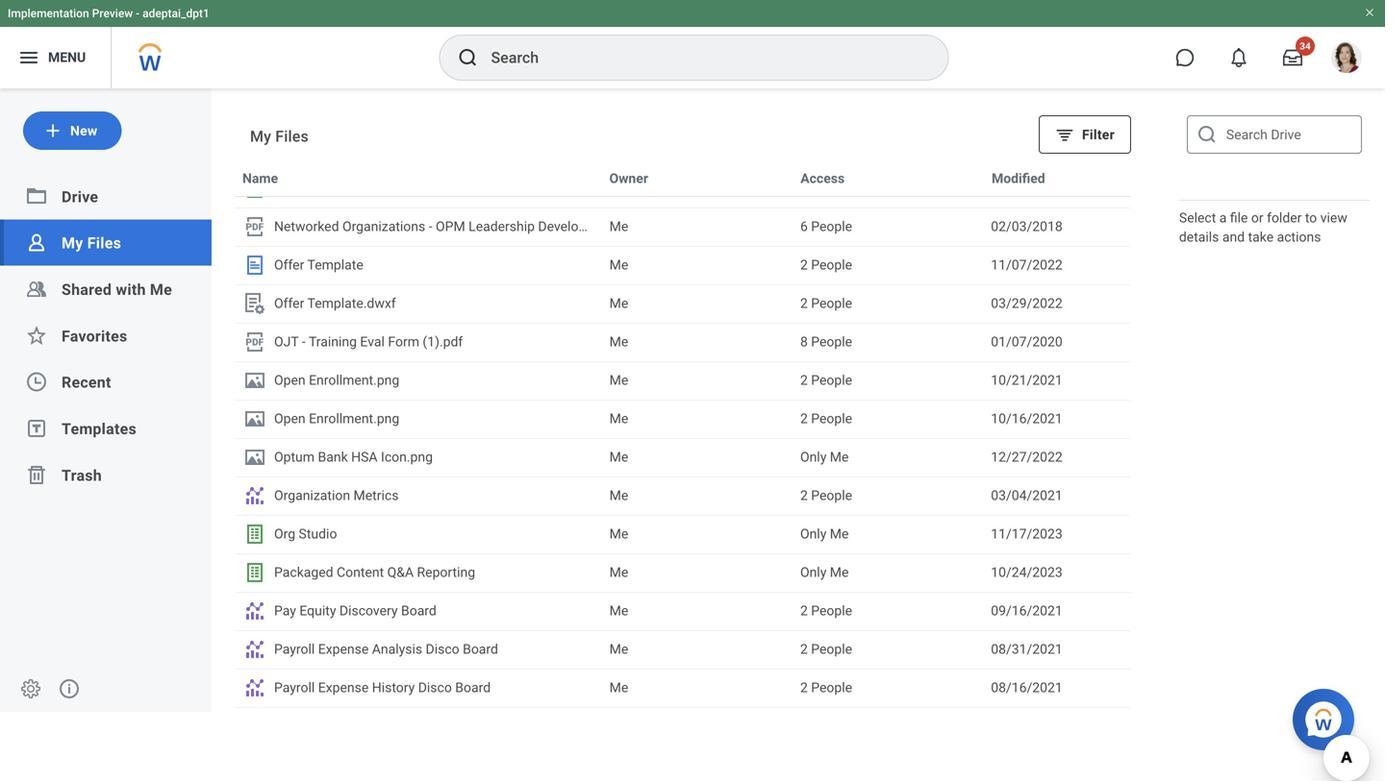 Task type: vqa. For each thing, say whether or not it's contained in the screenshot.
- inside menu banner
yes



Task type: describe. For each thing, give the bounding box(es) containing it.
me for 08/31/2021
[[609, 642, 628, 658]]

me cell for 03/29/2022
[[602, 286, 793, 322]]

document template image
[[243, 254, 266, 277]]

10/21/2021
[[991, 373, 1063, 389]]

2 people link for 03/29/2022
[[800, 293, 976, 315]]

6 people
[[800, 219, 852, 235]]

me cell for 11/07/2022
[[602, 247, 793, 284]]

03/04/2021
[[991, 488, 1063, 504]]

2 people link for 09/16/2021
[[800, 601, 976, 622]]

discovery
[[339, 604, 398, 619]]

people for 03/29/2022
[[811, 296, 852, 312]]

document image for networked organizations - opm leadership development toolkit.pdf
[[243, 215, 266, 239]]

shared with me button
[[62, 281, 172, 299]]

me for 03/04/2021
[[609, 488, 628, 504]]

payroll expense analysis disco board
[[274, 642, 498, 658]]

offer for offer template
[[274, 257, 304, 273]]

34
[[1300, 40, 1311, 52]]

disco for analysis
[[426, 642, 459, 658]]

16 row from the top
[[235, 708, 1131, 746]]

menu button
[[0, 27, 111, 88]]

people for 11/07/2022
[[811, 257, 852, 273]]

row containing pay equity discovery board
[[235, 593, 1131, 631]]

0 horizontal spatial my
[[62, 234, 83, 253]]

recent
[[62, 374, 111, 392]]

2 for 03/04/2021
[[800, 488, 808, 504]]

owner button
[[605, 167, 652, 190]]

user image
[[25, 231, 48, 254]]

me for 10/24/2023
[[609, 565, 628, 581]]

document image for open enrollment.png
[[243, 369, 266, 392]]

open enrollment.png link for 10/16/2021
[[243, 408, 594, 431]]

networked
[[274, 219, 339, 235]]

organization metrics link
[[243, 485, 594, 508]]

row containing organization metrics
[[235, 477, 1131, 516]]

shared with me image
[[25, 278, 48, 301]]

filter image
[[1055, 125, 1074, 144]]

02/03/2018
[[991, 219, 1063, 235]]

my inside item list element
[[250, 127, 271, 146]]

08/16/2021
[[991, 681, 1063, 696]]

ojt - training eval form (1).pdf
[[274, 334, 463, 350]]

reporting
[[417, 565, 475, 581]]

implementation preview -   adeptai_dpt1
[[8, 7, 210, 20]]

2 people for 08/16/2021
[[800, 681, 852, 696]]

only me for 11/17/2023
[[800, 527, 849, 542]]

grid inside item list element
[[235, 159, 1131, 746]]

me cell for 10/16/2021
[[602, 401, 793, 438]]

access
[[800, 171, 845, 187]]

me cell for 11/17/2023
[[602, 517, 793, 553]]

document image for optum bank hsa icon.png
[[243, 446, 266, 469]]

favorites
[[62, 327, 127, 346]]

enrollment.png for 10/21/2021
[[309, 373, 399, 389]]

row containing networked organizations - opm leadership development toolkit.pdf
[[235, 208, 1131, 246]]

drive button
[[62, 188, 98, 206]]

trash image
[[25, 464, 48, 487]]

workbook image for packaged content q&a reporting
[[243, 562, 266, 585]]

development
[[538, 219, 617, 235]]

eval
[[360, 334, 385, 350]]

packaged
[[274, 565, 333, 581]]

row containing payroll expense history disco board
[[235, 669, 1131, 708]]

net
[[274, 180, 295, 196]]

plus image
[[43, 121, 63, 140]]

open enrollment.png for 10/21/2021
[[274, 373, 399, 389]]

row containing packaged content q&a reporting
[[235, 554, 1131, 593]]

0 vertical spatial board
[[401, 604, 437, 619]]

4 cell from the left
[[983, 709, 1130, 745]]

and
[[1222, 229, 1245, 245]]

2 people link for 10/16/2021
[[800, 409, 976, 430]]

2 people for 03/29/2022
[[800, 296, 852, 312]]

me for 02/03/2018
[[609, 219, 628, 235]]

7 row from the top
[[235, 362, 1131, 400]]

metrics
[[354, 488, 399, 504]]

only for 11/17/2023
[[800, 527, 827, 542]]

ojt
[[274, 334, 299, 350]]

me cell for 12/27/2022
[[602, 440, 793, 476]]

2 people for 09/16/2021
[[800, 604, 852, 619]]

or
[[1251, 210, 1264, 226]]

new button
[[23, 112, 122, 150]]

to
[[1305, 210, 1317, 226]]

2 for 11/07/2022
[[800, 257, 808, 273]]

me for 11/07/2022
[[609, 257, 628, 273]]

favorites button
[[62, 327, 127, 346]]

optum bank hsa icon.png
[[274, 450, 433, 466]]

open enrollment.png for 10/16/2021
[[274, 411, 399, 427]]

modified
[[992, 171, 1045, 187]]

inbox large image
[[1283, 48, 1302, 67]]

disco for history
[[418, 681, 452, 696]]

form
[[388, 334, 419, 350]]

networked organizations - opm leadership development toolkit.pdf
[[274, 219, 684, 235]]

2 for 08/16/2021
[[800, 681, 808, 696]]

offer for offer template.dwxf
[[274, 296, 304, 312]]

new
[[70, 123, 98, 139]]

trash
[[62, 467, 102, 485]]

me for 08/16/2021
[[609, 681, 628, 696]]

clock image
[[25, 371, 48, 394]]

payroll for payroll expense analysis disco board
[[274, 642, 315, 658]]

equity
[[299, 604, 336, 619]]

offer template
[[274, 257, 363, 273]]

row containing offer template
[[235, 246, 1131, 285]]

org studio link
[[243, 523, 594, 546]]

adeptai_dpt1
[[142, 7, 210, 20]]

people for 10/21/2021
[[811, 373, 852, 389]]

only me for 12/27/2022
[[800, 450, 849, 466]]

select
[[1179, 210, 1216, 226]]

templates button
[[62, 420, 137, 439]]

open enrollment.png link for 10/21/2021
[[243, 369, 594, 392]]

shared
[[62, 281, 112, 299]]

item list element
[[212, 88, 1154, 746]]

net attainment calculator
[[274, 180, 429, 196]]

only me link for 11/17/2023
[[800, 524, 976, 545]]

enrollment.png for 10/16/2021
[[309, 411, 399, 427]]

02/07/2019
[[991, 180, 1063, 196]]

analysis
[[372, 642, 422, 658]]

document image for offer template.dwxf
[[243, 292, 266, 315]]

8 people
[[800, 334, 852, 350]]

attainment
[[299, 180, 365, 196]]

8 row from the top
[[235, 400, 1131, 439]]

organizations
[[342, 219, 425, 235]]

profile logan mcneil image
[[1331, 42, 1362, 77]]

leadership
[[469, 219, 535, 235]]

with
[[116, 281, 146, 299]]

0 horizontal spatial my files
[[62, 234, 121, 253]]

people for 08/16/2021
[[811, 681, 852, 696]]

optum
[[274, 450, 315, 466]]

recent button
[[62, 374, 111, 392]]

select a file or folder to view details and take actions
[[1179, 210, 1347, 245]]

close environment banner image
[[1364, 7, 1375, 18]]

- for preview
[[136, 7, 140, 20]]

access button
[[797, 167, 849, 190]]

3 cell from the left
[[793, 709, 983, 745]]

pay
[[274, 604, 296, 619]]

filter
[[1082, 127, 1115, 143]]

12/27/2022
[[991, 450, 1063, 466]]

people for 03/04/2021
[[811, 488, 852, 504]]

take
[[1248, 229, 1274, 245]]

me for 12/27/2022
[[609, 450, 628, 466]]

history
[[372, 681, 415, 696]]

actions
[[1277, 229, 1321, 245]]

document image for ojt - training eval form (1).pdf
[[243, 331, 266, 354]]

board for analysis
[[463, 642, 498, 658]]

10/16/2021
[[991, 411, 1063, 427]]

bank
[[318, 450, 348, 466]]

payroll expense history disco board
[[274, 681, 491, 696]]

people for 10/16/2021
[[811, 411, 852, 427]]

folder
[[1267, 210, 1302, 226]]

me cell for 10/21/2021
[[602, 363, 793, 399]]

expense for history
[[318, 681, 369, 696]]

11/17/2023
[[991, 527, 1063, 542]]

calculator
[[368, 180, 429, 196]]

08/31/2021
[[991, 642, 1063, 658]]

pay equity discovery board
[[274, 604, 437, 619]]

implementation
[[8, 7, 89, 20]]



Task type: locate. For each thing, give the bounding box(es) containing it.
11 me cell from the top
[[602, 555, 793, 592]]

me cell for 01/07/2020
[[602, 324, 793, 361]]

8 2 from the top
[[800, 642, 808, 658]]

owner
[[609, 171, 648, 187]]

9 row from the top
[[235, 439, 1131, 477]]

2 enrollment.png from the top
[[309, 411, 399, 427]]

4 people from the top
[[811, 296, 852, 312]]

row containing optum bank hsa icon.png
[[235, 439, 1131, 477]]

2 vertical spatial board
[[455, 681, 491, 696]]

2 for 10/16/2021
[[800, 411, 808, 427]]

3 only from the top
[[800, 565, 827, 581]]

discovery board image for organization metrics
[[243, 485, 266, 508]]

1 enrollment.png from the top
[[309, 373, 399, 389]]

7 me cell from the top
[[602, 401, 793, 438]]

3 2 people link from the top
[[800, 293, 976, 315]]

1 offer from the top
[[274, 257, 304, 273]]

enrollment.png down ojt - training eval form (1).pdf
[[309, 373, 399, 389]]

8 2 people from the top
[[800, 642, 852, 658]]

2 people for 08/31/2021
[[800, 642, 852, 658]]

expense
[[318, 642, 369, 658], [318, 681, 369, 696]]

org
[[274, 527, 295, 542]]

3 only me link from the top
[[800, 563, 976, 584]]

people for 01/07/2020
[[811, 334, 852, 350]]

13 row from the top
[[235, 593, 1131, 631]]

my files inside item list element
[[250, 127, 309, 146]]

offer right document template icon at top
[[274, 257, 304, 273]]

1 vertical spatial enrollment.png
[[309, 411, 399, 427]]

offer template.dwxf link
[[243, 292, 594, 315]]

open up optum
[[274, 411, 306, 427]]

workbook image for net attainment calculator
[[243, 177, 266, 200]]

me for 01/07/2020
[[609, 334, 628, 350]]

search image
[[1195, 123, 1219, 146]]

row
[[235, 159, 1131, 197], [235, 169, 1131, 208], [235, 208, 1131, 246], [235, 246, 1131, 285], [235, 285, 1131, 323], [235, 323, 1131, 362], [235, 362, 1131, 400], [235, 400, 1131, 439], [235, 439, 1131, 477], [235, 477, 1131, 516], [235, 516, 1131, 554], [235, 554, 1131, 593], [235, 593, 1131, 631], [235, 631, 1131, 669], [235, 669, 1131, 708], [235, 708, 1131, 746]]

1 vertical spatial my files
[[62, 234, 121, 253]]

1 vertical spatial payroll
[[274, 681, 315, 696]]

2 vertical spatial only me link
[[800, 563, 976, 584]]

3 row from the top
[[235, 208, 1131, 246]]

me for 11/17/2023
[[609, 527, 628, 542]]

1 horizontal spatial my files
[[250, 127, 309, 146]]

2 for 08/31/2021
[[800, 642, 808, 658]]

only me link for 12/27/2022
[[800, 447, 976, 468]]

me for 10/21/2021
[[609, 373, 628, 389]]

2 people for 10/21/2021
[[800, 373, 852, 389]]

1 vertical spatial board
[[463, 642, 498, 658]]

my up name
[[250, 127, 271, 146]]

-
[[136, 7, 140, 20], [429, 219, 432, 235], [302, 334, 306, 350]]

9 2 people link from the top
[[800, 678, 976, 699]]

0 vertical spatial my
[[250, 127, 271, 146]]

- right preview
[[136, 7, 140, 20]]

board down packaged content q&a reporting link
[[401, 604, 437, 619]]

9 me cell from the top
[[602, 478, 793, 515]]

document image for offer template.dwxf
[[243, 292, 266, 315]]

34 button
[[1272, 37, 1315, 79]]

1 people from the top
[[811, 180, 852, 196]]

1 cell from the left
[[236, 709, 602, 745]]

workbook image
[[243, 523, 266, 546]]

2 payroll from the top
[[274, 681, 315, 696]]

1 vertical spatial -
[[429, 219, 432, 235]]

organization metrics
[[274, 488, 399, 504]]

workbook image
[[243, 177, 266, 200], [243, 177, 266, 200], [243, 523, 266, 546], [243, 562, 266, 585], [243, 562, 266, 585]]

payroll for payroll expense history disco board
[[274, 681, 315, 696]]

pay equity discovery board link
[[243, 600, 594, 623]]

networked organizations - opm leadership development toolkit.pdf link
[[243, 215, 684, 239]]

my
[[250, 127, 271, 146], [62, 234, 83, 253]]

1 horizontal spatial files
[[275, 127, 309, 146]]

only me link
[[800, 447, 976, 468], [800, 524, 976, 545], [800, 563, 976, 584]]

0 vertical spatial open enrollment.png link
[[243, 369, 594, 392]]

org studio
[[274, 527, 337, 542]]

2 only me link from the top
[[800, 524, 976, 545]]

people for 02/07/2019
[[811, 180, 852, 196]]

- left opm
[[429, 219, 432, 235]]

discovery board image for payroll expense history disco board
[[243, 677, 266, 700]]

2 people link for 10/21/2021
[[800, 370, 976, 391]]

2 only me from the top
[[800, 527, 849, 542]]

1 vertical spatial disco
[[418, 681, 452, 696]]

template
[[307, 257, 363, 273]]

enrollment.png
[[309, 373, 399, 389], [309, 411, 399, 427]]

2 2 people from the top
[[800, 257, 852, 273]]

1 only from the top
[[800, 450, 827, 466]]

7 people from the top
[[811, 411, 852, 427]]

justify image
[[17, 46, 40, 69]]

me cell for 08/31/2021
[[602, 632, 793, 668]]

packaged content q&a reporting
[[274, 565, 475, 581]]

packaged content q&a reporting link
[[243, 562, 594, 585]]

hsa
[[351, 450, 378, 466]]

2 open from the top
[[274, 411, 306, 427]]

2 for 10/21/2021
[[800, 373, 808, 389]]

me cell for 08/16/2021
[[602, 670, 793, 707]]

1 row from the top
[[235, 159, 1131, 197]]

training
[[309, 334, 357, 350]]

1 vertical spatial my
[[62, 234, 83, 253]]

1 vertical spatial offer
[[274, 296, 304, 312]]

0 vertical spatial disco
[[426, 642, 459, 658]]

offer template.dwxf
[[274, 296, 396, 312]]

14 row from the top
[[235, 631, 1131, 669]]

09/16/2021
[[991, 604, 1063, 619]]

me cell
[[602, 170, 793, 207], [602, 209, 793, 245], [602, 247, 793, 284], [602, 286, 793, 322], [602, 324, 793, 361], [602, 363, 793, 399], [602, 401, 793, 438], [602, 440, 793, 476], [602, 478, 793, 515], [602, 517, 793, 553], [602, 555, 793, 592], [602, 593, 793, 630], [602, 632, 793, 668], [602, 670, 793, 707]]

folder open image
[[25, 185, 48, 208]]

01/07/2020
[[991, 334, 1063, 350]]

cell
[[236, 709, 602, 745], [602, 709, 793, 745], [793, 709, 983, 745], [983, 709, 1130, 745]]

9 2 people from the top
[[800, 681, 852, 696]]

0 vertical spatial enrollment.png
[[309, 373, 399, 389]]

1 horizontal spatial my
[[250, 127, 271, 146]]

0 vertical spatial payroll
[[274, 642, 315, 658]]

0 vertical spatial offer
[[274, 257, 304, 273]]

optum bank hsa icon.png link
[[243, 446, 594, 469]]

me cell for 10/24/2023
[[602, 555, 793, 592]]

2 me cell from the top
[[602, 209, 793, 245]]

0 vertical spatial files
[[275, 127, 309, 146]]

me cell for 03/04/2021
[[602, 478, 793, 515]]

- for organizations
[[429, 219, 432, 235]]

organization
[[274, 488, 350, 504]]

2 people for 10/16/2021
[[800, 411, 852, 427]]

03/29/2022
[[991, 296, 1063, 312]]

icon.png
[[381, 450, 433, 466]]

files
[[275, 127, 309, 146], [87, 234, 121, 253]]

6
[[800, 219, 808, 235]]

board for history
[[455, 681, 491, 696]]

1 expense from the top
[[318, 642, 369, 658]]

4 me cell from the top
[[602, 286, 793, 322]]

payroll inside "link"
[[274, 642, 315, 658]]

6 people from the top
[[811, 373, 852, 389]]

expense inside "link"
[[318, 642, 369, 658]]

open enrollment.png down training at the top left of page
[[274, 373, 399, 389]]

only
[[800, 450, 827, 466], [800, 527, 827, 542], [800, 565, 827, 581]]

2 people link for 02/07/2019
[[800, 178, 976, 199]]

2 horizontal spatial -
[[429, 219, 432, 235]]

7 2 people from the top
[[800, 604, 852, 619]]

people for 08/31/2021
[[811, 642, 852, 658]]

drive
[[62, 188, 98, 206]]

15 row from the top
[[235, 669, 1131, 708]]

2 only from the top
[[800, 527, 827, 542]]

2 vertical spatial only me
[[800, 565, 849, 581]]

me
[[609, 180, 628, 196], [609, 219, 628, 235], [609, 257, 628, 273], [150, 281, 172, 299], [609, 296, 628, 312], [609, 334, 628, 350], [609, 373, 628, 389], [609, 411, 628, 427], [609, 450, 628, 466], [830, 450, 849, 466], [609, 488, 628, 504], [609, 527, 628, 542], [830, 527, 849, 542], [609, 565, 628, 581], [830, 565, 849, 581], [609, 604, 628, 619], [609, 642, 628, 658], [609, 681, 628, 696]]

me for 10/16/2021
[[609, 411, 628, 427]]

1 open from the top
[[274, 373, 306, 389]]

5 2 people link from the top
[[800, 409, 976, 430]]

2 people link for 03/04/2021
[[800, 486, 976, 507]]

templates
[[62, 420, 137, 439]]

2 people for 02/07/2019
[[800, 180, 852, 196]]

gear image
[[19, 678, 42, 701]]

2 people for 03/04/2021
[[800, 488, 852, 504]]

2 for 03/29/2022
[[800, 296, 808, 312]]

only me
[[800, 450, 849, 466], [800, 527, 849, 542], [800, 565, 849, 581]]

1 2 people from the top
[[800, 180, 852, 196]]

discovery board image
[[243, 600, 266, 623], [243, 639, 266, 662], [243, 639, 266, 662], [243, 677, 266, 700], [243, 677, 266, 700]]

1 vertical spatial only me
[[800, 527, 849, 542]]

1 vertical spatial open
[[274, 411, 306, 427]]

0 vertical spatial open
[[274, 373, 306, 389]]

2 vertical spatial -
[[302, 334, 306, 350]]

2 cell from the left
[[602, 709, 793, 745]]

payroll expense history disco board link
[[243, 677, 594, 700]]

details
[[1179, 229, 1219, 245]]

document image
[[243, 215, 266, 239], [243, 292, 266, 315], [243, 331, 266, 354], [243, 331, 266, 354], [243, 408, 266, 431], [243, 408, 266, 431]]

expense left history
[[318, 681, 369, 696]]

enrollment.png up optum bank hsa icon.png
[[309, 411, 399, 427]]

2 expense from the top
[[318, 681, 369, 696]]

ojt - training eval form (1).pdf link
[[243, 331, 594, 354]]

row containing name
[[235, 159, 1131, 197]]

14 me cell from the top
[[602, 670, 793, 707]]

workbook image for org studio
[[243, 523, 266, 546]]

board down payroll expense analysis disco board "link"
[[455, 681, 491, 696]]

1 payroll from the top
[[274, 642, 315, 658]]

open enrollment.png link up optum bank hsa icon.png link
[[243, 408, 594, 431]]

8 people from the top
[[811, 488, 852, 504]]

2 open enrollment.png link from the top
[[243, 408, 594, 431]]

expense down pay equity discovery board
[[318, 642, 369, 658]]

preview
[[92, 7, 133, 20]]

3 only me from the top
[[800, 565, 849, 581]]

me for 02/07/2019
[[609, 180, 628, 196]]

1 2 people link from the top
[[800, 178, 976, 199]]

6 me cell from the top
[[602, 363, 793, 399]]

0 vertical spatial expense
[[318, 642, 369, 658]]

net attainment calculator link
[[243, 177, 594, 200]]

discovery board image for pay equity discovery board
[[243, 600, 266, 623]]

- inside menu banner
[[136, 7, 140, 20]]

document image
[[243, 215, 266, 239], [243, 292, 266, 315], [243, 369, 266, 392], [243, 369, 266, 392], [243, 446, 266, 469], [243, 446, 266, 469]]

4 2 people from the top
[[800, 373, 852, 389]]

2 row from the top
[[235, 169, 1131, 208]]

11 people from the top
[[811, 681, 852, 696]]

6 2 people link from the top
[[800, 486, 976, 507]]

toolkit.pdf
[[620, 219, 684, 235]]

Search Workday  search field
[[491, 37, 908, 79]]

2 people link for 08/31/2021
[[800, 640, 976, 661]]

disco down the pay equity discovery board link
[[426, 642, 459, 658]]

2 2 people link from the top
[[800, 255, 976, 276]]

11 row from the top
[[235, 516, 1131, 554]]

only for 10/24/2023
[[800, 565, 827, 581]]

5 2 from the top
[[800, 411, 808, 427]]

menu
[[48, 50, 86, 66]]

files inside item list element
[[275, 127, 309, 146]]

3 2 from the top
[[800, 296, 808, 312]]

9 people from the top
[[811, 604, 852, 619]]

offer up ojt
[[274, 296, 304, 312]]

open enrollment.png link
[[243, 369, 594, 392], [243, 408, 594, 431]]

10 row from the top
[[235, 477, 1131, 516]]

discovery board image for pay equity discovery board
[[243, 600, 266, 623]]

name
[[242, 171, 278, 187]]

disco inside "link"
[[426, 642, 459, 658]]

12 me cell from the top
[[602, 593, 793, 630]]

2 for 09/16/2021
[[800, 604, 808, 619]]

4 row from the top
[[235, 246, 1131, 285]]

0 horizontal spatial -
[[136, 7, 140, 20]]

10/24/2023
[[991, 565, 1063, 581]]

studio
[[299, 527, 337, 542]]

8 me cell from the top
[[602, 440, 793, 476]]

menu banner
[[0, 0, 1385, 88]]

1 vertical spatial open enrollment.png
[[274, 411, 399, 427]]

3 people from the top
[[811, 257, 852, 273]]

2 people for 11/07/2022
[[800, 257, 852, 273]]

only for 12/27/2022
[[800, 450, 827, 466]]

0 vertical spatial open enrollment.png
[[274, 373, 399, 389]]

10 me cell from the top
[[602, 517, 793, 553]]

view
[[1320, 210, 1347, 226]]

offer
[[274, 257, 304, 273], [274, 296, 304, 312]]

4 2 people link from the top
[[800, 370, 976, 391]]

0 vertical spatial only me
[[800, 450, 849, 466]]

my files up name
[[250, 127, 309, 146]]

0 vertical spatial -
[[136, 7, 140, 20]]

document image for networked organizations - opm leadership development toolkit.pdf
[[243, 215, 266, 239]]

my right user icon
[[62, 234, 83, 253]]

open enrollment.png link down ojt - training eval form (1).pdf link
[[243, 369, 594, 392]]

1 vertical spatial files
[[87, 234, 121, 253]]

files up net
[[275, 127, 309, 146]]

2 offer from the top
[[274, 296, 304, 312]]

my files up "shared"
[[62, 234, 121, 253]]

2 people from the top
[[811, 219, 852, 235]]

0 vertical spatial only me link
[[800, 447, 976, 468]]

shared with me
[[62, 281, 172, 299]]

my files button
[[62, 234, 121, 253]]

1 2 from the top
[[800, 180, 808, 196]]

8
[[800, 334, 808, 350]]

info image
[[58, 678, 81, 701]]

1 only me from the top
[[800, 450, 849, 466]]

1 me cell from the top
[[602, 170, 793, 207]]

2
[[800, 180, 808, 196], [800, 257, 808, 273], [800, 296, 808, 312], [800, 373, 808, 389], [800, 411, 808, 427], [800, 488, 808, 504], [800, 604, 808, 619], [800, 642, 808, 658], [800, 681, 808, 696]]

6 row from the top
[[235, 323, 1131, 362]]

7 2 people link from the top
[[800, 601, 976, 622]]

me cell for 02/03/2018
[[602, 209, 793, 245]]

2 people link
[[800, 178, 976, 199], [800, 255, 976, 276], [800, 293, 976, 315], [800, 370, 976, 391], [800, 409, 976, 430], [800, 486, 976, 507], [800, 601, 976, 622], [800, 640, 976, 661], [800, 678, 976, 699]]

10 people from the top
[[811, 642, 852, 658]]

2 for 02/07/2019
[[800, 180, 808, 196]]

2 people link for 08/16/2021
[[800, 678, 976, 699]]

board inside "link"
[[463, 642, 498, 658]]

5 2 people from the top
[[800, 411, 852, 427]]

row containing ojt - training eval form (1).pdf
[[235, 323, 1131, 362]]

discovery board image
[[243, 485, 266, 508], [243, 485, 266, 508], [243, 600, 266, 623]]

1 open enrollment.png from the top
[[274, 373, 399, 389]]

8 2 people link from the top
[[800, 640, 976, 661]]

board down the pay equity discovery board link
[[463, 642, 498, 658]]

9 2 from the top
[[800, 681, 808, 696]]

star image
[[25, 324, 48, 347]]

only me link for 10/24/2023
[[800, 563, 976, 584]]

people for 02/03/2018
[[811, 219, 852, 235]]

me for 03/29/2022
[[609, 296, 628, 312]]

content
[[337, 565, 384, 581]]

only me for 10/24/2023
[[800, 565, 849, 581]]

5 row from the top
[[235, 285, 1131, 323]]

q&a
[[387, 565, 414, 581]]

1 vertical spatial expense
[[318, 681, 369, 696]]

3 2 people from the top
[[800, 296, 852, 312]]

6 2 from the top
[[800, 488, 808, 504]]

1 horizontal spatial -
[[302, 334, 306, 350]]

open down ojt
[[274, 373, 306, 389]]

2 people link for 11/07/2022
[[800, 255, 976, 276]]

open for 10/16/2021
[[274, 411, 306, 427]]

grid
[[235, 159, 1131, 746]]

row containing payroll expense analysis disco board
[[235, 631, 1131, 669]]

row containing offer template.dwxf
[[235, 285, 1131, 323]]

7 2 from the top
[[800, 604, 808, 619]]

search image
[[456, 46, 479, 69]]

2 open enrollment.png from the top
[[274, 411, 399, 427]]

board
[[401, 604, 437, 619], [463, 642, 498, 658], [455, 681, 491, 696]]

2 2 from the top
[[800, 257, 808, 273]]

me for 09/16/2021
[[609, 604, 628, 619]]

files up shared with me
[[87, 234, 121, 253]]

offer template link
[[243, 254, 594, 277]]

opm
[[436, 219, 465, 235]]

0 vertical spatial my files
[[250, 127, 309, 146]]

1 only me link from the top
[[800, 447, 976, 468]]

5 me cell from the top
[[602, 324, 793, 361]]

5 people from the top
[[811, 334, 852, 350]]

me cell for 02/07/2019
[[602, 170, 793, 207]]

template.dwxf
[[307, 296, 396, 312]]

open
[[274, 373, 306, 389], [274, 411, 306, 427]]

expense for analysis
[[318, 642, 369, 658]]

4 2 from the top
[[800, 373, 808, 389]]

notifications large image
[[1229, 48, 1248, 67]]

filter button
[[1039, 115, 1131, 154]]

people for 09/16/2021
[[811, 604, 852, 619]]

0 horizontal spatial files
[[87, 234, 121, 253]]

6 2 people from the top
[[800, 488, 852, 504]]

1 vertical spatial only
[[800, 527, 827, 542]]

12 row from the top
[[235, 554, 1131, 593]]

open enrollment.png up the bank
[[274, 411, 399, 427]]

discovery board image for payroll expense analysis disco board
[[243, 639, 266, 662]]

3 me cell from the top
[[602, 247, 793, 284]]

13 me cell from the top
[[602, 632, 793, 668]]

document image for open enrollment.png
[[243, 408, 266, 431]]

1 vertical spatial only me link
[[800, 524, 976, 545]]

my files
[[250, 127, 309, 146], [62, 234, 121, 253]]

0 vertical spatial only
[[800, 450, 827, 466]]

open for 10/21/2021
[[274, 373, 306, 389]]

1 open enrollment.png link from the top
[[243, 369, 594, 392]]

8 people link
[[800, 332, 976, 353]]

2 vertical spatial only
[[800, 565, 827, 581]]

search drive field
[[1187, 115, 1362, 154]]

grid containing name
[[235, 159, 1131, 746]]

(1).pdf
[[423, 334, 463, 350]]

- right ojt
[[302, 334, 306, 350]]

disco down payroll expense analysis disco board "link"
[[418, 681, 452, 696]]

1 vertical spatial open enrollment.png link
[[243, 408, 594, 431]]

document template image
[[243, 254, 266, 277]]

row containing net attainment calculator
[[235, 169, 1131, 208]]

row containing org studio
[[235, 516, 1131, 554]]



